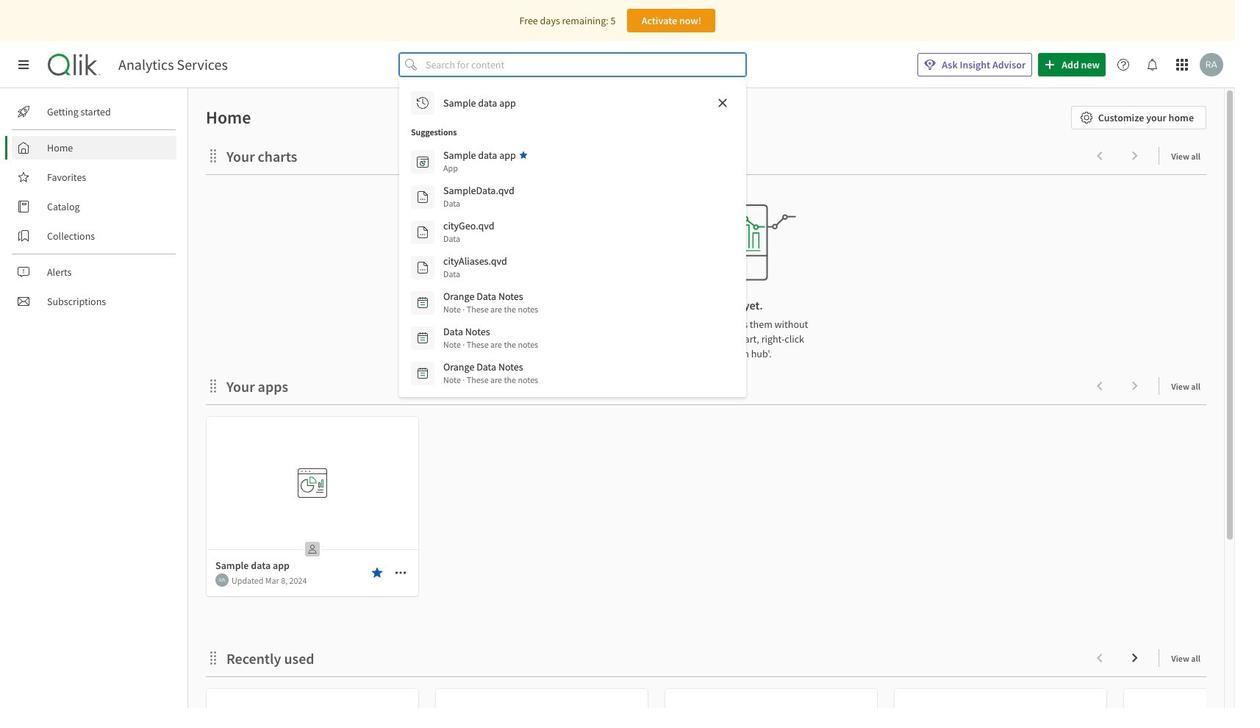Task type: vqa. For each thing, say whether or not it's contained in the screenshot.
More actions image
no



Task type: describe. For each thing, give the bounding box(es) containing it.
recently searched item image
[[417, 97, 429, 109]]

data notes element
[[443, 325, 490, 338]]

2 orange data notes element from the top
[[443, 360, 523, 374]]

move collection image
[[206, 378, 221, 393]]

ruby anderson element
[[215, 574, 229, 587]]

citygeo.qvd element
[[443, 219, 494, 232]]

0 vertical spatial ruby anderson image
[[1200, 53, 1224, 76]]

these are the notes element for data notes element
[[443, 338, 538, 351]]

1 vertical spatial move collection image
[[206, 650, 221, 665]]

favorited item image
[[519, 151, 528, 160]]

close sidebar menu image
[[18, 59, 29, 71]]

these are the notes element for first 'orange data notes' element
[[443, 303, 538, 316]]



Task type: locate. For each thing, give the bounding box(es) containing it.
1 vertical spatial these are the notes element
[[443, 338, 538, 351]]

unfavorite image
[[371, 567, 383, 579]]

1 vertical spatial orange data notes element
[[443, 360, 523, 374]]

sample data app element
[[443, 149, 516, 162]]

navigation pane element
[[0, 94, 187, 319]]

Search for content text field
[[423, 53, 746, 76]]

0 vertical spatial these are the notes element
[[443, 303, 538, 316]]

2 vertical spatial these are the notes element
[[443, 374, 538, 387]]

orange data notes element
[[443, 290, 523, 303], [443, 360, 523, 374]]

orange data notes element down data notes element
[[443, 360, 523, 374]]

3 these are the notes element from the top
[[443, 374, 538, 387]]

2 these are the notes element from the top
[[443, 338, 538, 351]]

ruby anderson image
[[1200, 53, 1224, 76], [215, 574, 229, 587]]

cityaliases.qvd element
[[443, 254, 507, 268]]

move collection image
[[206, 148, 221, 163], [206, 650, 221, 665]]

analytics services element
[[118, 56, 228, 74]]

1 these are the notes element from the top
[[443, 303, 538, 316]]

main content
[[182, 88, 1235, 708]]

these are the notes element for 1st 'orange data notes' element from the bottom
[[443, 374, 538, 387]]

list box
[[405, 85, 740, 391]]

1 vertical spatial ruby anderson image
[[215, 574, 229, 587]]

orange data notes element down cityaliases.qvd element
[[443, 290, 523, 303]]

1 orange data notes element from the top
[[443, 290, 523, 303]]

1 horizontal spatial ruby anderson image
[[1200, 53, 1224, 76]]

sampledata.qvd element
[[443, 184, 515, 197]]

0 horizontal spatial ruby anderson image
[[215, 574, 229, 587]]

0 vertical spatial orange data notes element
[[443, 290, 523, 303]]

0 vertical spatial move collection image
[[206, 148, 221, 163]]

these are the notes element
[[443, 303, 538, 316], [443, 338, 538, 351], [443, 374, 538, 387]]



